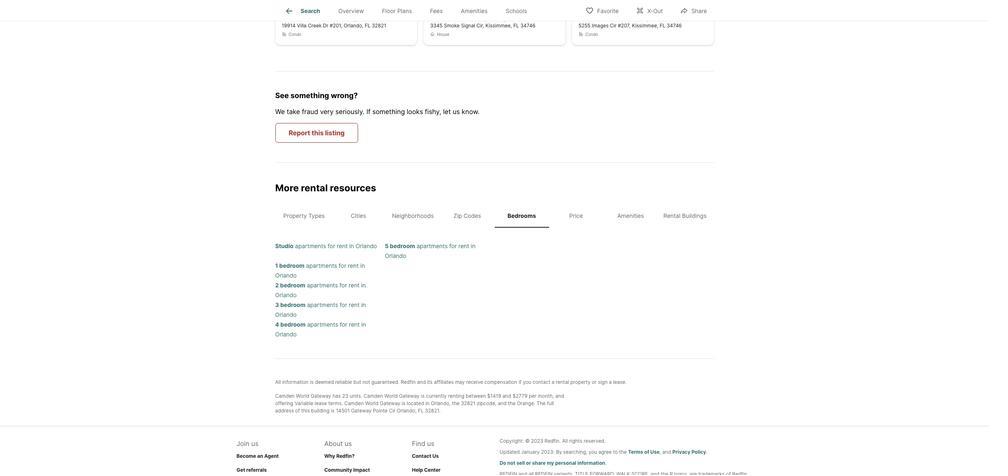 Task type: locate. For each thing, give the bounding box(es) containing it.
1 horizontal spatial ft
[[507, 15, 511, 22]]

orlando, down currently
[[431, 401, 451, 407]]

more
[[275, 183, 299, 194]]

1 vertical spatial all
[[563, 438, 568, 445]]

information down updated january 2023: by searching, you agree to the terms of use , and privacy policy .
[[578, 461, 606, 467]]

for for 2 bedroom
[[340, 282, 347, 289]]

1 a from the left
[[552, 379, 555, 386]]

2 beds for $1,650
[[579, 15, 598, 22]]

beds
[[287, 15, 301, 22], [436, 15, 449, 22], [584, 15, 598, 22]]

property
[[284, 213, 307, 220]]

2 up smoke
[[456, 15, 459, 22]]

of
[[295, 408, 300, 414], [645, 449, 650, 456]]

the down renting
[[452, 401, 460, 407]]

0 horizontal spatial 34746
[[521, 22, 536, 29]]

fl down located
[[418, 408, 424, 414]]

terms.
[[329, 401, 343, 407]]

2 beds up "5255"
[[579, 15, 598, 22]]

bedroom for 4 bedroom
[[281, 321, 306, 328]]

apartments right 2 bedroom
[[307, 282, 338, 289]]

its
[[427, 379, 433, 386]]

2 horizontal spatial orlando,
[[431, 401, 451, 407]]

the
[[452, 401, 460, 407], [508, 401, 516, 407], [620, 449, 627, 456]]

gateway
[[311, 393, 331, 400], [399, 393, 420, 400], [380, 401, 401, 407], [351, 408, 372, 414]]

become
[[237, 454, 256, 460]]

redfin.
[[545, 438, 561, 445]]

0 vertical spatial rental
[[301, 183, 328, 194]]

2 tab list from the top
[[275, 204, 714, 228]]

1 34746 from the left
[[521, 22, 536, 29]]

ft for $1,800 /mo
[[358, 15, 362, 22]]

1 vertical spatial amenities
[[618, 213, 644, 220]]

is
[[310, 379, 314, 386], [421, 393, 425, 400], [402, 401, 406, 407], [331, 408, 335, 414]]

ft
[[358, 15, 362, 22], [507, 15, 511, 22], [651, 15, 655, 22]]

1 horizontal spatial a
[[609, 379, 612, 386]]

1 horizontal spatial not
[[508, 461, 516, 467]]

2 /mo from the left
[[457, 3, 471, 11]]

in
[[350, 243, 354, 250], [471, 243, 476, 250], [361, 262, 365, 269], [361, 282, 366, 289], [362, 302, 366, 309], [362, 321, 366, 328], [426, 401, 430, 407]]

more rental resources heading
[[275, 183, 714, 204]]

tab list
[[275, 0, 543, 21], [275, 204, 714, 228]]

why redfin?
[[325, 454, 355, 460]]

us
[[453, 108, 460, 116], [251, 440, 259, 448], [345, 440, 352, 448], [427, 440, 435, 448]]

0 horizontal spatial amenities tab
[[452, 1, 497, 21]]

bedroom right 4
[[281, 321, 306, 328]]

of inside camden world gateway has 23 units. camden world gateway is currently renting between $1419 and $2779 per month, and offering variable lease terms. camden world gateway is located in orlando, the 32821 zipcode, and the orange. the full address of this building is 14501 gateway pointe cir orlando, fl 32821.
[[295, 408, 300, 414]]

0 horizontal spatial beds
[[287, 15, 301, 22]]

1 horizontal spatial of
[[645, 449, 650, 456]]

apartments for 4 bedroom
[[307, 321, 339, 328]]

0 horizontal spatial ft
[[358, 15, 362, 22]]

ft down schools
[[507, 15, 511, 22]]

fees tab
[[421, 1, 452, 21]]

community
[[325, 467, 352, 474]]

something
[[291, 91, 329, 100], [373, 108, 405, 116]]

1 vertical spatial 32821
[[461, 401, 476, 407]]

3 ft from the left
[[651, 15, 655, 22]]

an
[[257, 454, 263, 460]]

1 horizontal spatial 34746
[[667, 22, 682, 29]]

beds up "5255"
[[584, 15, 598, 22]]

information up variable
[[282, 379, 309, 386]]

january
[[522, 449, 540, 456]]

/mo up images
[[604, 3, 618, 11]]

0 horizontal spatial baths
[[312, 15, 327, 22]]

3 sq from the left
[[642, 15, 649, 22]]

and right $1419
[[503, 393, 512, 400]]

1 condo from the left
[[289, 32, 302, 37]]

1 horizontal spatial 2 baths
[[456, 15, 476, 22]]

variable
[[295, 401, 314, 407]]

0 horizontal spatial 2 beds
[[282, 15, 301, 22]]

a right "contact"
[[552, 379, 555, 386]]

out
[[654, 7, 663, 14]]

32821 down floor
[[372, 22, 387, 29]]

1 horizontal spatial .
[[707, 449, 708, 456]]

resources
[[330, 183, 376, 194]]

bedroom for 1 bedroom
[[280, 262, 305, 269]]

2 beds down fees
[[430, 15, 449, 22]]

0 horizontal spatial .
[[606, 461, 607, 467]]

apartments for rent in orlando down 3 bedroom
[[275, 321, 366, 338]]

apartments down studio apartments for rent in orlando
[[306, 262, 337, 269]]

not right do
[[508, 461, 516, 467]]

world up the pointe
[[365, 401, 379, 407]]

world down guaranteed. in the bottom of the page
[[385, 393, 398, 400]]

34746 for $1,650 /mo
[[667, 22, 682, 29]]

2 beds
[[282, 15, 301, 22], [430, 15, 449, 22], [579, 15, 598, 22]]

orlando, down 1,076 sq ft
[[344, 22, 364, 29]]

2 ft from the left
[[507, 15, 511, 22]]

apartments for rent in orlando up 3 bedroom
[[275, 282, 366, 299]]

zip codes tab
[[440, 206, 495, 226]]

pointe
[[373, 408, 388, 414]]

34746 down schools tab
[[521, 22, 536, 29]]

1 horizontal spatial or
[[592, 379, 597, 386]]

if
[[367, 108, 371, 116]]

more rental resources
[[275, 183, 376, 194]]

2 baths for $1,800 /mo
[[307, 15, 327, 22]]

rental left 'property'
[[556, 379, 569, 386]]

let
[[443, 108, 451, 116]]

copyright: © 2023 redfin. all rights reserved.
[[500, 438, 606, 445]]

apartments for rent in orlando for 1 bedroom
[[275, 262, 365, 279]]

apartments right studio
[[295, 243, 326, 250]]

bedroom right 1
[[280, 262, 305, 269]]

in for 1 bedroom
[[361, 262, 365, 269]]

2 horizontal spatial 2 baths
[[604, 15, 624, 22]]

fl
[[365, 22, 371, 29], [514, 22, 519, 29], [660, 22, 666, 29], [418, 408, 424, 414]]

kissimmee, down 1,300 sq ft
[[486, 22, 512, 29]]

ft for $2,000 /mo
[[507, 15, 511, 22]]

and left its
[[417, 379, 426, 386]]

2 sq from the left
[[499, 15, 505, 22]]

you right if
[[523, 379, 532, 386]]

1 vertical spatial orlando,
[[431, 401, 451, 407]]

all
[[275, 379, 281, 386], [563, 438, 568, 445]]

0 horizontal spatial 2 baths
[[307, 15, 327, 22]]

orlando for 3 bedroom
[[275, 311, 297, 318]]

1 horizontal spatial information
[[578, 461, 606, 467]]

why redfin? button
[[325, 454, 355, 460]]

/mo up signal
[[457, 3, 471, 11]]

1 horizontal spatial /mo
[[457, 3, 471, 11]]

0 vertical spatial tab list
[[275, 0, 543, 21]]

3 beds from the left
[[584, 15, 598, 22]]

1 horizontal spatial condo
[[586, 32, 599, 37]]

0 horizontal spatial not
[[363, 379, 370, 386]]

0 vertical spatial orlando,
[[344, 22, 364, 29]]

1 vertical spatial amenities tab
[[604, 206, 658, 226]]

apartments for rent in orlando down neighborhoods tab on the left top of page
[[385, 243, 476, 259]]

information
[[282, 379, 309, 386], [578, 461, 606, 467]]

sq for $1,650 /mo
[[642, 15, 649, 22]]

for for 1 bedroom
[[339, 262, 347, 269]]

orlando for 1 bedroom
[[275, 272, 297, 279]]

apartments right 5 bedroom at the left of the page
[[417, 243, 448, 250]]

privacy
[[673, 449, 691, 456]]

0 vertical spatial all
[[275, 379, 281, 386]]

orlando for 5 bedroom
[[385, 252, 407, 259]]

my
[[547, 461, 554, 467]]

baths for $1,650 /mo
[[609, 15, 624, 22]]

1,300
[[483, 15, 497, 22]]

get referrals
[[237, 467, 267, 474]]

1 horizontal spatial 2 beds
[[430, 15, 449, 22]]

smoke
[[444, 22, 460, 29]]

kissimmee, down 918 sq ft
[[632, 22, 659, 29]]

condo for $1,650
[[586, 32, 599, 37]]

1 2 baths from the left
[[307, 15, 327, 22]]

or
[[592, 379, 597, 386], [526, 461, 531, 467]]

world up variable
[[296, 393, 310, 400]]

all left rights
[[563, 438, 568, 445]]

0 horizontal spatial this
[[301, 408, 310, 414]]

2 beds up 19914
[[282, 15, 301, 22]]

1 horizontal spatial the
[[508, 401, 516, 407]]

not
[[363, 379, 370, 386], [508, 461, 516, 467]]

1 horizontal spatial amenities
[[618, 213, 644, 220]]

wrong?
[[331, 91, 358, 100]]

0 horizontal spatial world
[[296, 393, 310, 400]]

1 vertical spatial tab list
[[275, 204, 714, 228]]

1 vertical spatial rental
[[556, 379, 569, 386]]

1 horizontal spatial something
[[373, 108, 405, 116]]

not right but
[[363, 379, 370, 386]]

us up redfin? at bottom left
[[345, 440, 352, 448]]

fl down out
[[660, 22, 666, 29]]

1 vertical spatial cir
[[389, 408, 396, 414]]

32821 down between
[[461, 401, 476, 407]]

0 horizontal spatial of
[[295, 408, 300, 414]]

gateway up the pointe
[[380, 401, 401, 407]]

price
[[570, 213, 583, 220]]

3 baths from the left
[[609, 15, 624, 22]]

contact us button
[[412, 454, 439, 460]]

0 horizontal spatial rental
[[301, 183, 328, 194]]

neighborhoods
[[392, 213, 434, 220]]

kissimmee, for $2,000 /mo
[[486, 22, 512, 29]]

sq down the overview
[[350, 15, 356, 22]]

1 vertical spatial this
[[301, 408, 310, 414]]

0 horizontal spatial you
[[523, 379, 532, 386]]

or left the sign
[[592, 379, 597, 386]]

center
[[424, 467, 441, 474]]

something right if
[[373, 108, 405, 116]]

a right the sign
[[609, 379, 612, 386]]

has
[[333, 393, 341, 400]]

/mo for $1,650
[[604, 3, 618, 11]]

located
[[407, 401, 424, 407]]

2 beds from the left
[[436, 15, 449, 22]]

us for find us
[[427, 440, 435, 448]]

5255 images cir #207, kissimmee, fl 34746
[[579, 22, 682, 29]]

beds up 19914
[[287, 15, 301, 22]]

0 vertical spatial of
[[295, 408, 300, 414]]

1 sq from the left
[[350, 15, 356, 22]]

2 horizontal spatial beds
[[584, 15, 598, 22]]

amenities tab
[[452, 1, 497, 21], [604, 206, 658, 226]]

agent
[[264, 454, 279, 460]]

us right find at the left
[[427, 440, 435, 448]]

0 horizontal spatial amenities
[[461, 7, 488, 14]]

1 horizontal spatial 32821
[[461, 401, 476, 407]]

why
[[325, 454, 335, 460]]

orlando for 4 bedroom
[[275, 331, 297, 338]]

cir,
[[477, 22, 485, 29]]

0 horizontal spatial something
[[291, 91, 329, 100]]

apartments for rent in orlando up 4 bedroom at the bottom
[[275, 302, 366, 318]]

2 vertical spatial orlando,
[[397, 408, 417, 414]]

1 vertical spatial you
[[589, 449, 598, 456]]

bedroom right the 3
[[281, 302, 306, 309]]

3 2 baths from the left
[[604, 15, 624, 22]]

share
[[692, 7, 707, 14]]

1 horizontal spatial kissimmee,
[[632, 22, 659, 29]]

us for about us
[[345, 440, 352, 448]]

$2779
[[513, 393, 528, 400]]

0 horizontal spatial 32821
[[372, 22, 387, 29]]

1 vertical spatial information
[[578, 461, 606, 467]]

2 horizontal spatial /mo
[[604, 3, 618, 11]]

0 horizontal spatial all
[[275, 379, 281, 386]]

you down reserved.
[[589, 449, 598, 456]]

1 tab list from the top
[[275, 0, 543, 21]]

2 horizontal spatial 2 beds
[[579, 15, 598, 22]]

rent
[[337, 243, 348, 250], [459, 243, 470, 250], [348, 262, 359, 269], [349, 282, 360, 289], [349, 302, 360, 309], [349, 321, 360, 328]]

0 horizontal spatial a
[[552, 379, 555, 386]]

become an agent button
[[237, 454, 279, 460]]

0 vertical spatial information
[[282, 379, 309, 386]]

sell
[[517, 461, 525, 467]]

apartments for rent in orlando for 5 bedroom
[[385, 243, 476, 259]]

property types
[[284, 213, 325, 220]]

0 vertical spatial cir
[[610, 22, 617, 29]]

share button
[[674, 2, 714, 19]]

dr
[[323, 22, 329, 29]]

orlando down 4 bedroom at the bottom
[[275, 331, 297, 338]]

do
[[500, 461, 507, 467]]

1 horizontal spatial rental
[[556, 379, 569, 386]]

2
[[282, 15, 285, 22], [307, 15, 311, 22], [430, 15, 434, 22], [456, 15, 459, 22], [579, 15, 582, 22], [604, 15, 608, 22], [275, 282, 279, 289]]

impact
[[354, 467, 370, 474]]

is left deemed
[[310, 379, 314, 386]]

2 baths up creek
[[307, 15, 327, 22]]

condo
[[289, 32, 302, 37], [586, 32, 599, 37]]

2 2 beds from the left
[[430, 15, 449, 22]]

cir right the pointe
[[389, 408, 396, 414]]

1 vertical spatial something
[[373, 108, 405, 116]]

2 horizontal spatial sq
[[642, 15, 649, 22]]

policy
[[692, 449, 707, 456]]

3345 smoke signal cir, kissimmee, fl 34746
[[430, 22, 536, 29]]

0 horizontal spatial sq
[[350, 15, 356, 22]]

1 horizontal spatial sq
[[499, 15, 505, 22]]

rental right more
[[301, 183, 328, 194]]

full
[[547, 401, 554, 407]]

. right privacy
[[707, 449, 708, 456]]

2 baths for $1,650 /mo
[[604, 15, 624, 22]]

1 2 beds from the left
[[282, 15, 301, 22]]

2 kissimmee, from the left
[[632, 22, 659, 29]]

0 horizontal spatial condo
[[289, 32, 302, 37]]

or right sell
[[526, 461, 531, 467]]

in inside camden world gateway has 23 units. camden world gateway is currently renting between $1419 and $2779 per month, and offering variable lease terms. camden world gateway is located in orlando, the 32821 zipcode, and the orange. the full address of this building is 14501 gateway pointe cir orlando, fl 32821.
[[426, 401, 430, 407]]

orlando down 2 bedroom
[[275, 292, 297, 299]]

condo down 19914
[[289, 32, 302, 37]]

14501
[[336, 408, 350, 414]]

0 vertical spatial this
[[312, 129, 324, 137]]

apartments right 4 bedroom at the bottom
[[307, 321, 339, 328]]

this down variable
[[301, 408, 310, 414]]

1 horizontal spatial this
[[312, 129, 324, 137]]

2 condo from the left
[[586, 32, 599, 37]]

gateway down units. at the bottom left of the page
[[351, 408, 372, 414]]

1 beds from the left
[[287, 15, 301, 22]]

1 bedroom
[[275, 262, 305, 269]]

baths up creek
[[312, 15, 327, 22]]

cir left #207,
[[610, 22, 617, 29]]

but
[[354, 379, 361, 386]]

2 up 19914
[[282, 15, 285, 22]]

0 horizontal spatial cir
[[389, 408, 396, 414]]

of down variable
[[295, 408, 300, 414]]

listing
[[325, 129, 345, 137]]

2 up the 3
[[275, 282, 279, 289]]

1 ft from the left
[[358, 15, 362, 22]]

baths up signal
[[461, 15, 476, 22]]

2 baths from the left
[[461, 15, 476, 22]]

sq right 1,300
[[499, 15, 505, 22]]

report this listing
[[289, 129, 345, 137]]

sq down x-
[[642, 15, 649, 22]]

camden down units. at the bottom left of the page
[[345, 401, 364, 407]]

rental buildings
[[664, 213, 707, 220]]

2 horizontal spatial ft
[[651, 15, 655, 22]]

1,076
[[334, 15, 348, 22]]

0 vertical spatial amenities
[[461, 7, 488, 14]]

orlando for 2 bedroom
[[275, 292, 297, 299]]

32821 inside camden world gateway has 23 units. camden world gateway is currently renting between $1419 and $2779 per month, and offering variable lease terms. camden world gateway is located in orlando, the 32821 zipcode, and the orange. the full address of this building is 14501 gateway pointe cir orlando, fl 32821.
[[461, 401, 476, 407]]

apartments right 3 bedroom
[[307, 302, 338, 309]]

1 vertical spatial .
[[606, 461, 607, 467]]

fees
[[430, 7, 443, 14]]

2 34746 from the left
[[667, 22, 682, 29]]

redfin
[[401, 379, 416, 386]]

bedroom for 3 bedroom
[[281, 302, 306, 309]]

condo for $1,800
[[289, 32, 302, 37]]

. down agree
[[606, 461, 607, 467]]

apartments for rent in orlando down studio apartments for rent in orlando
[[275, 262, 365, 279]]

this inside button
[[312, 129, 324, 137]]

codes
[[464, 213, 481, 220]]

house
[[437, 32, 450, 37]]

3 2 beds from the left
[[579, 15, 598, 22]]

this left listing
[[312, 129, 324, 137]]

in for 5 bedroom
[[471, 243, 476, 250]]

2 2 baths from the left
[[456, 15, 476, 22]]

baths up #207,
[[609, 15, 624, 22]]

1 vertical spatial or
[[526, 461, 531, 467]]

kissimmee,
[[486, 22, 512, 29], [632, 22, 659, 29]]

the right to
[[620, 449, 627, 456]]

all up offering
[[275, 379, 281, 386]]

us right the let
[[453, 108, 460, 116]]

$1,650 /mo
[[579, 3, 618, 11]]

2 baths up signal
[[456, 15, 476, 22]]

0 horizontal spatial /mo
[[307, 3, 321, 11]]

1 vertical spatial not
[[508, 461, 516, 467]]

apartments for 3 bedroom
[[307, 302, 338, 309]]

orlando down 1 bedroom
[[275, 272, 297, 279]]

3 /mo from the left
[[604, 3, 618, 11]]

1 /mo from the left
[[307, 3, 321, 11]]

2 horizontal spatial baths
[[609, 15, 624, 22]]

bedroom
[[390, 243, 415, 250], [280, 262, 305, 269], [280, 282, 306, 289], [281, 302, 306, 309], [281, 321, 306, 328]]

bedroom up 3 bedroom
[[280, 282, 306, 289]]

something up fraud
[[291, 91, 329, 100]]

0 horizontal spatial kissimmee,
[[486, 22, 512, 29]]

of left use
[[645, 449, 650, 456]]

1 horizontal spatial beds
[[436, 15, 449, 22]]

34746 down share button
[[667, 22, 682, 29]]

0 vertical spatial 32821
[[372, 22, 387, 29]]

1 kissimmee, from the left
[[486, 22, 512, 29]]

1 vertical spatial of
[[645, 449, 650, 456]]

1 baths from the left
[[312, 15, 327, 22]]

orlando down 5 bedroom at the left of the page
[[385, 252, 407, 259]]

1 horizontal spatial baths
[[461, 15, 476, 22]]



Task type: describe. For each thing, give the bounding box(es) containing it.
if
[[519, 379, 522, 386]]

contact
[[412, 454, 432, 460]]

buildings
[[683, 213, 707, 220]]

the
[[537, 401, 546, 407]]

2 bedroom
[[275, 282, 306, 289]]

1 horizontal spatial you
[[589, 449, 598, 456]]

baths for $1,800 /mo
[[312, 15, 327, 22]]

1
[[275, 262, 278, 269]]

0 vertical spatial .
[[707, 449, 708, 456]]

in for 3 bedroom
[[362, 302, 366, 309]]

for for 4 bedroom
[[340, 321, 348, 328]]

lease
[[315, 401, 327, 407]]

take
[[287, 108, 300, 116]]

help
[[412, 467, 423, 474]]

0 horizontal spatial or
[[526, 461, 531, 467]]

4
[[275, 321, 279, 328]]

fl down schools tab
[[514, 22, 519, 29]]

property types tab
[[277, 206, 332, 226]]

tab list containing search
[[275, 0, 543, 21]]

918 sq ft
[[631, 15, 655, 22]]

4 bedroom
[[275, 321, 306, 328]]

0 vertical spatial you
[[523, 379, 532, 386]]

#201,
[[330, 22, 343, 29]]

/mo for $1,800
[[307, 3, 321, 11]]

rent for 5 bedroom
[[459, 243, 470, 250]]

2 baths for $2,000 /mo
[[456, 15, 476, 22]]

agree
[[599, 449, 612, 456]]

rent for 1 bedroom
[[348, 262, 359, 269]]

overview tab
[[330, 1, 373, 21]]

orange.
[[517, 401, 536, 407]]

month,
[[538, 393, 554, 400]]

camden up the pointe
[[364, 393, 383, 400]]

and down $1419
[[498, 401, 507, 407]]

neighborhoods tab
[[386, 206, 440, 226]]

rent for 3 bedroom
[[349, 302, 360, 309]]

find
[[412, 440, 426, 448]]

0 vertical spatial or
[[592, 379, 597, 386]]

help center button
[[412, 467, 441, 474]]

gateway up lease
[[311, 393, 331, 400]]

beds for $2,000
[[436, 15, 449, 22]]

join
[[237, 440, 250, 448]]

building
[[311, 408, 330, 414]]

ft for $1,650 /mo
[[651, 15, 655, 22]]

$1,800
[[282, 3, 307, 11]]

fl down overview tab
[[365, 22, 371, 29]]

$2,000
[[430, 3, 457, 11]]

this inside camden world gateway has 23 units. camden world gateway is currently renting between $1419 and $2779 per month, and offering variable lease terms. camden world gateway is located in orlando, the 32821 zipcode, and the orange. the full address of this building is 14501 gateway pointe cir orlando, fl 32821.
[[301, 408, 310, 414]]

0 horizontal spatial orlando,
[[344, 22, 364, 29]]

1 horizontal spatial cir
[[610, 22, 617, 29]]

bedroom for 2 bedroom
[[280, 282, 306, 289]]

report
[[289, 129, 310, 137]]

for for 5 bedroom
[[450, 243, 457, 250]]

apartments for rent in orlando for 2 bedroom
[[275, 282, 366, 299]]

camden up offering
[[275, 393, 295, 400]]

is up located
[[421, 393, 425, 400]]

by
[[556, 449, 562, 456]]

2 up "5255"
[[579, 15, 582, 22]]

units.
[[350, 393, 362, 400]]

lease.
[[614, 379, 627, 386]]

#207,
[[618, 22, 631, 29]]

sign
[[598, 379, 608, 386]]

rental buildings tab
[[658, 206, 713, 226]]

apartments for 5 bedroom
[[417, 243, 448, 250]]

beds for $1,800
[[287, 15, 301, 22]]

2 beds for $2,000
[[430, 15, 449, 22]]

in for 4 bedroom
[[362, 321, 366, 328]]

guaranteed.
[[372, 379, 400, 386]]

23
[[342, 393, 349, 400]]

bedrooms tab
[[495, 206, 549, 226]]

1 horizontal spatial amenities tab
[[604, 206, 658, 226]]

use
[[651, 449, 660, 456]]

bedroom for 5 bedroom
[[390, 243, 415, 250]]

floor plans tab
[[373, 1, 421, 21]]

price tab
[[549, 206, 604, 226]]

$1,650
[[579, 3, 604, 11]]

2 down fees
[[430, 15, 434, 22]]

amenities for the amenities tab to the top
[[461, 7, 488, 14]]

19914 villa creek dr #201, orlando, fl 32821
[[282, 22, 387, 29]]

cities tab
[[332, 206, 386, 226]]

see
[[275, 91, 289, 100]]

34746 for $2,000 /mo
[[521, 22, 536, 29]]

0 horizontal spatial the
[[452, 401, 460, 407]]

receive
[[467, 379, 483, 386]]

searching,
[[564, 449, 588, 456]]

/mo for $2,000
[[457, 3, 471, 11]]

orlando left 5
[[356, 243, 377, 250]]

apartments for 2 bedroom
[[307, 282, 338, 289]]

0 vertical spatial amenities tab
[[452, 1, 497, 21]]

2 beds for $1,800
[[282, 15, 301, 22]]

for for 3 bedroom
[[340, 302, 347, 309]]

2 horizontal spatial the
[[620, 449, 627, 456]]

apartments for rent in orlando for 4 bedroom
[[275, 321, 366, 338]]

0 horizontal spatial information
[[282, 379, 309, 386]]

get referrals button
[[237, 467, 267, 474]]

updated january 2023: by searching, you agree to the terms of use , and privacy policy .
[[500, 449, 708, 456]]

contact
[[533, 379, 551, 386]]

and right month, on the right bottom of the page
[[556, 393, 565, 400]]

offering
[[275, 401, 294, 407]]

zipcode,
[[477, 401, 497, 407]]

per
[[529, 393, 537, 400]]

1 horizontal spatial orlando,
[[397, 408, 417, 414]]

get
[[237, 467, 245, 474]]

and right ','
[[663, 449, 672, 456]]

$2,000 /mo
[[430, 3, 471, 11]]

community impact
[[325, 467, 370, 474]]

sq for $1,800 /mo
[[350, 15, 356, 22]]

floor plans
[[382, 7, 412, 14]]

privacy policy link
[[673, 449, 707, 456]]

1,076 sq ft
[[334, 15, 362, 22]]

amenities for right the amenities tab
[[618, 213, 644, 220]]

villa
[[297, 22, 307, 29]]

camden world gateway has 23 units. camden world gateway is currently renting between $1419 and $2779 per month, and offering variable lease terms. camden world gateway is located in orlando, the 32821 zipcode, and the orange. the full address of this building is 14501 gateway pointe cir orlando, fl 32821.
[[275, 393, 565, 414]]

2 down the favorite
[[604, 15, 608, 22]]

19914
[[282, 22, 296, 29]]

deemed
[[315, 379, 334, 386]]

tab list containing property types
[[275, 204, 714, 228]]

0 vertical spatial something
[[291, 91, 329, 100]]

zip
[[454, 213, 462, 220]]

share
[[533, 461, 546, 467]]

x-out button
[[629, 2, 670, 19]]

rental inside the more rental resources heading
[[301, 183, 328, 194]]

kissimmee, for $1,650 /mo
[[632, 22, 659, 29]]

copyright:
[[500, 438, 524, 445]]

fl inside camden world gateway has 23 units. camden world gateway is currently renting between $1419 and $2779 per month, and offering variable lease terms. camden world gateway is located in orlando, the 32821 zipcode, and the orange. the full address of this building is 14501 gateway pointe cir orlando, fl 32821.
[[418, 408, 424, 414]]

x-out
[[648, 7, 663, 14]]

$1,800 /mo
[[282, 3, 321, 11]]

join us
[[237, 440, 259, 448]]

2 down search on the top left of the page
[[307, 15, 311, 22]]

about
[[325, 440, 343, 448]]

community impact button
[[325, 467, 370, 474]]

apartments for rent in orlando for 3 bedroom
[[275, 302, 366, 318]]

0 vertical spatial not
[[363, 379, 370, 386]]

baths for $2,000 /mo
[[461, 15, 476, 22]]

plans
[[398, 7, 412, 14]]

rent for 2 bedroom
[[349, 282, 360, 289]]

contact us
[[412, 454, 439, 460]]

images
[[592, 22, 609, 29]]

schools tab
[[497, 1, 537, 21]]

2 a from the left
[[609, 379, 612, 386]]

redfin?
[[337, 454, 355, 460]]

apartments for 1 bedroom
[[306, 262, 337, 269]]

in for 2 bedroom
[[361, 282, 366, 289]]

we take fraud very seriously. if something looks fishy, let us know.
[[275, 108, 480, 116]]

studio apartments for rent in orlando
[[275, 243, 377, 250]]

gateway up located
[[399, 393, 420, 400]]

floor
[[382, 7, 396, 14]]

beds for $1,650
[[584, 15, 598, 22]]

signal
[[461, 22, 476, 29]]

cir inside camden world gateway has 23 units. camden world gateway is currently renting between $1419 and $2779 per month, and offering variable lease terms. camden world gateway is located in orlando, the 32821 zipcode, and the orange. the full address of this building is 14501 gateway pointe cir orlando, fl 32821.
[[389, 408, 396, 414]]

1 horizontal spatial world
[[365, 401, 379, 407]]

2 horizontal spatial world
[[385, 393, 398, 400]]

©
[[526, 438, 530, 445]]

rental
[[664, 213, 681, 220]]

is left located
[[402, 401, 406, 407]]

1 horizontal spatial all
[[563, 438, 568, 445]]

property
[[571, 379, 591, 386]]

know.
[[462, 108, 480, 116]]

sq for $2,000 /mo
[[499, 15, 505, 22]]

is down terms.
[[331, 408, 335, 414]]

us for join us
[[251, 440, 259, 448]]

see something wrong?
[[275, 91, 358, 100]]

become an agent
[[237, 454, 279, 460]]

all information is deemed reliable but not guaranteed. redfin and its affiliates may receive compensation if you contact a rental property or sign a lease.
[[275, 379, 627, 386]]

seriously.
[[336, 108, 365, 116]]

$1419
[[488, 393, 502, 400]]

terms
[[629, 449, 644, 456]]

rent for 4 bedroom
[[349, 321, 360, 328]]



Task type: vqa. For each thing, say whether or not it's contained in the screenshot.


